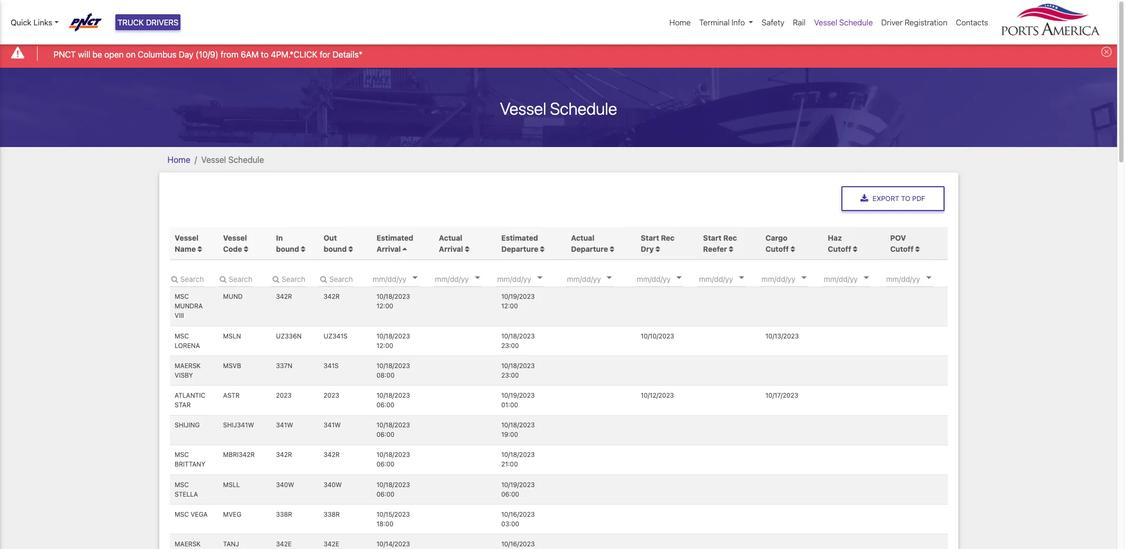 Task type: vqa. For each thing, say whether or not it's contained in the screenshot.
fifth MSC
yes



Task type: locate. For each thing, give the bounding box(es) containing it.
4 mm/dd/yy field from the left
[[566, 271, 630, 287]]

out bound
[[324, 233, 349, 253]]

cutoff down the pov
[[890, 244, 914, 253]]

4 msc from the top
[[175, 481, 189, 489]]

maersk down msc vega
[[175, 540, 205, 549]]

0 horizontal spatial home
[[168, 155, 190, 164]]

2 open calendar image from the left
[[475, 277, 480, 279]]

2 horizontal spatial schedule
[[840, 17, 873, 27]]

10/19/2023 06:00
[[501, 481, 535, 498]]

estimated inside estimated departure
[[501, 233, 538, 242]]

open calendar image for seventh mm/dd/yy field from the right
[[412, 277, 418, 279]]

mm/dd/yy field down estimated arrival
[[372, 271, 435, 287]]

0 horizontal spatial start
[[641, 233, 659, 242]]

1 horizontal spatial home
[[670, 17, 691, 27]]

0 vertical spatial home link
[[665, 12, 695, 33]]

1 vertical spatial 10/18/2023 23:00
[[501, 362, 535, 379]]

mm/dd/yy field down cargo cutoff
[[761, 271, 824, 287]]

2 rec from the left
[[724, 233, 737, 242]]

msc up 'brittany'
[[175, 451, 189, 459]]

from
[[221, 50, 239, 59]]

1 horizontal spatial rec
[[724, 233, 737, 242]]

10/18/2023 23:00 for 10/18/2023 12:00
[[501, 332, 535, 350]]

cutoff for pov
[[890, 244, 914, 253]]

bound down in
[[276, 244, 299, 253]]

1 23:00 from the top
[[501, 342, 519, 350]]

actual inside "actual departure"
[[571, 233, 595, 242]]

home link
[[665, 12, 695, 33], [168, 155, 190, 164]]

4 open calendar image from the left
[[739, 277, 744, 279]]

msc inside msc mundra viii
[[175, 293, 189, 301]]

2 open calendar image from the left
[[607, 277, 612, 279]]

1 horizontal spatial vessel schedule
[[500, 98, 617, 118]]

2 actual from the left
[[571, 233, 595, 242]]

contacts
[[956, 17, 989, 27]]

terminal info link
[[695, 12, 758, 33]]

1 vertical spatial 23:00
[[501, 372, 519, 379]]

10/18/2023 08:00
[[377, 362, 410, 379]]

1 horizontal spatial estimated
[[501, 233, 538, 242]]

0 horizontal spatial 340w
[[276, 481, 294, 489]]

mm/dd/yy field down reefer
[[698, 271, 762, 287]]

1 10/16/2023 from the top
[[501, 511, 535, 519]]

1 338r from the left
[[276, 511, 292, 519]]

2 bound from the left
[[324, 244, 347, 253]]

10/16/2023
[[501, 511, 535, 519], [501, 540, 535, 548]]

msc inside msc lorena
[[175, 332, 189, 340]]

1 horizontal spatial cutoff
[[828, 244, 851, 253]]

1 arrival from the left
[[377, 244, 401, 253]]

stella
[[175, 491, 198, 498]]

10/19/2023 for 12:00
[[501, 293, 535, 301]]

2 vertical spatial vessel schedule
[[201, 155, 264, 164]]

1 bound from the left
[[276, 244, 299, 253]]

msc up lorena
[[175, 332, 189, 340]]

columbus
[[138, 50, 177, 59]]

1 horizontal spatial bound
[[324, 244, 347, 253]]

arrival for actual arrival
[[439, 244, 463, 253]]

start for dry
[[641, 233, 659, 242]]

info
[[732, 17, 745, 27]]

0 horizontal spatial actual
[[439, 233, 462, 242]]

338r
[[276, 511, 292, 519], [324, 511, 340, 519]]

1 vertical spatial home
[[168, 155, 190, 164]]

mm/dd/yy field
[[372, 271, 435, 287], [434, 271, 497, 287], [496, 271, 560, 287], [566, 271, 630, 287], [636, 271, 699, 287], [698, 271, 762, 287], [761, 271, 824, 287]]

1 maersk from the top
[[175, 362, 201, 370]]

truck drivers
[[118, 17, 179, 27]]

home
[[670, 17, 691, 27], [168, 155, 190, 164]]

1 horizontal spatial home link
[[665, 12, 695, 33]]

06:00 for 340w
[[377, 491, 395, 498]]

342r
[[276, 293, 292, 301], [324, 293, 340, 301], [276, 451, 292, 459], [324, 451, 340, 459]]

10/19/2023 for 06:00
[[501, 481, 535, 489]]

1 horizontal spatial 2023
[[324, 392, 339, 400]]

departure for estimated
[[501, 244, 538, 253]]

open calendar image for 6th mm/dd/yy field from the right
[[475, 277, 480, 279]]

0 vertical spatial schedule
[[840, 17, 873, 27]]

0 vertical spatial 10/16/2023
[[501, 511, 535, 519]]

06:00 for 342r
[[377, 461, 395, 469]]

0 horizontal spatial cutoff
[[766, 244, 789, 253]]

rec
[[661, 233, 675, 242], [724, 233, 737, 242]]

rec inside start rec dry
[[661, 233, 675, 242]]

1 vertical spatial schedule
[[550, 98, 617, 118]]

cutoff down haz
[[828, 244, 851, 253]]

1 341w from the left
[[276, 421, 293, 429]]

open calendar image
[[412, 277, 418, 279], [475, 277, 480, 279]]

1 open calendar image from the left
[[537, 277, 543, 279]]

start up dry
[[641, 233, 659, 242]]

mm/dd/yy field down actual arrival
[[434, 271, 497, 287]]

rec for start rec reefer
[[724, 233, 737, 242]]

cargo cutoff
[[766, 233, 789, 253]]

rec inside start rec reefer
[[724, 233, 737, 242]]

arrival inside estimated arrival
[[377, 244, 401, 253]]

terminal info
[[699, 17, 745, 27]]

0 horizontal spatial open calendar image
[[412, 277, 418, 279]]

mm/dd/yy field down "actual departure"
[[566, 271, 630, 287]]

start inside start rec reefer
[[703, 233, 722, 242]]

1 10/18/2023 06:00 from the top
[[377, 392, 410, 409]]

0 horizontal spatial arrival
[[377, 244, 401, 253]]

06:00 for 341w
[[377, 431, 395, 439]]

bound down out
[[324, 244, 347, 253]]

1 cutoff from the left
[[766, 244, 789, 253]]

None field
[[170, 271, 205, 287], [218, 271, 253, 287], [271, 271, 306, 287], [319, 271, 354, 287], [170, 271, 205, 287], [218, 271, 253, 287], [271, 271, 306, 287], [319, 271, 354, 287]]

2 10/19/2023 from the top
[[501, 392, 535, 400]]

0 vertical spatial 10/18/2023 12:00
[[377, 293, 410, 310]]

bound for in
[[276, 244, 299, 253]]

tanj
[[223, 540, 239, 548]]

name
[[175, 244, 196, 253]]

12:00
[[377, 303, 393, 310], [501, 303, 518, 310], [377, 342, 393, 350]]

msll
[[223, 481, 240, 489]]

2023 down 341s
[[324, 392, 339, 400]]

2 departure from the left
[[571, 244, 608, 253]]

msc left "vega"
[[175, 511, 189, 519]]

1 actual from the left
[[439, 233, 462, 242]]

1 10/19/2023 from the top
[[501, 293, 535, 301]]

vessel schedule
[[814, 17, 873, 27], [500, 98, 617, 118], [201, 155, 264, 164]]

1 estimated from the left
[[377, 233, 414, 242]]

rec for start rec dry
[[661, 233, 675, 242]]

msc inside msc brittany
[[175, 451, 189, 459]]

1 10/18/2023 23:00 from the top
[[501, 332, 535, 350]]

4 10/18/2023 06:00 from the top
[[377, 481, 410, 498]]

1 vertical spatial vessel schedule
[[500, 98, 617, 118]]

terminal
[[699, 17, 730, 27]]

close image
[[1102, 47, 1112, 57]]

actual inside actual arrival
[[439, 233, 462, 242]]

actual arrival
[[439, 233, 463, 253]]

start inside start rec dry
[[641, 233, 659, 242]]

2023
[[276, 392, 292, 400], [324, 392, 339, 400]]

msvb
[[223, 362, 241, 370]]

0 horizontal spatial departure
[[501, 244, 538, 253]]

2 10/16/2023 from the top
[[501, 540, 535, 548]]

msc mundra viii
[[175, 293, 203, 320]]

mund
[[223, 293, 243, 301]]

10/18/2023 23:00 down 10/19/2023 12:00
[[501, 332, 535, 350]]

10/18/2023 06:00 for 341w
[[377, 421, 410, 439]]

open calendar image for 6th mm/dd/yy field from left
[[739, 277, 744, 279]]

10/16/2023 down 03:00
[[501, 540, 535, 548]]

msln
[[223, 332, 241, 340]]

1 open calendar image from the left
[[412, 277, 418, 279]]

start rec reefer
[[703, 233, 737, 253]]

3 msc from the top
[[175, 451, 189, 459]]

0 horizontal spatial bound
[[276, 244, 299, 253]]

in
[[276, 233, 283, 242]]

contacts link
[[952, 12, 993, 33]]

12:00 inside 10/19/2023 12:00
[[501, 303, 518, 310]]

1 horizontal spatial 341w
[[324, 421, 341, 429]]

maersk
[[175, 362, 201, 370], [175, 540, 205, 549]]

download image
[[861, 194, 869, 203]]

08:00
[[377, 372, 395, 379]]

3 10/19/2023 from the top
[[501, 481, 535, 489]]

will
[[78, 50, 90, 59]]

0 vertical spatial 10/18/2023 23:00
[[501, 332, 535, 350]]

2 cutoff from the left
[[828, 244, 851, 253]]

0 horizontal spatial rec
[[661, 233, 675, 242]]

msc inside msc stella
[[175, 481, 189, 489]]

1 10/18/2023 12:00 from the top
[[377, 293, 410, 310]]

cutoff
[[766, 244, 789, 253], [828, 244, 851, 253], [890, 244, 914, 253]]

msc up stella
[[175, 481, 189, 489]]

10/18/2023
[[377, 293, 410, 301], [377, 332, 410, 340], [501, 332, 535, 340], [377, 362, 410, 370], [501, 362, 535, 370], [377, 392, 410, 400], [377, 421, 410, 429], [501, 421, 535, 429], [377, 451, 410, 459], [501, 451, 535, 459], [377, 481, 410, 489]]

mm/dd/yy field up 10/19/2023 12:00
[[496, 271, 560, 287]]

2 341w from the left
[[324, 421, 341, 429]]

in bound
[[276, 233, 301, 253]]

departure for actual
[[571, 244, 608, 253]]

23:00 up 10/19/2023 01:00
[[501, 372, 519, 379]]

0 horizontal spatial 341w
[[276, 421, 293, 429]]

msc up mundra
[[175, 293, 189, 301]]

vessel
[[814, 17, 838, 27], [500, 98, 546, 118], [201, 155, 226, 164], [175, 233, 199, 242], [223, 233, 247, 242]]

1 vertical spatial home link
[[168, 155, 190, 164]]

10/18/2023 12:00
[[377, 293, 410, 310], [377, 332, 410, 350]]

2 10/18/2023 06:00 from the top
[[377, 421, 410, 439]]

msc
[[175, 293, 189, 301], [175, 332, 189, 340], [175, 451, 189, 459], [175, 481, 189, 489], [175, 511, 189, 519]]

bound inside out bound
[[324, 244, 347, 253]]

1 departure from the left
[[501, 244, 538, 253]]

1 vertical spatial 10/19/2023
[[501, 392, 535, 400]]

10/16/2023 up 03:00
[[501, 511, 535, 519]]

3 open calendar image from the left
[[677, 277, 682, 279]]

2 340w from the left
[[324, 481, 342, 489]]

0 horizontal spatial 2023
[[276, 392, 292, 400]]

10/18/2023 06:00 for 2023
[[377, 392, 410, 409]]

1 horizontal spatial departure
[[571, 244, 608, 253]]

10/19/2023
[[501, 293, 535, 301], [501, 392, 535, 400], [501, 481, 535, 489]]

3 mm/dd/yy field from the left
[[496, 271, 560, 287]]

cutoff down cargo
[[766, 244, 789, 253]]

5 mm/dd/yy field from the left
[[636, 271, 699, 287]]

open calendar image
[[537, 277, 543, 279], [607, 277, 612, 279], [677, 277, 682, 279], [739, 277, 744, 279]]

msc lorena
[[175, 332, 200, 350]]

10/18/2023 06:00 for 342r
[[377, 451, 410, 469]]

0 vertical spatial maersk
[[175, 362, 201, 370]]

1 start from the left
[[641, 233, 659, 242]]

2 arrival from the left
[[439, 244, 463, 253]]

viii
[[175, 312, 184, 320]]

1 horizontal spatial start
[[703, 233, 722, 242]]

estimated arrival
[[377, 233, 414, 253]]

10/18/2023 23:00 up 10/19/2023 01:00
[[501, 362, 535, 379]]

out
[[324, 233, 337, 242]]

0 vertical spatial home
[[670, 17, 691, 27]]

msc for msc brittany
[[175, 451, 189, 459]]

2 maersk from the top
[[175, 540, 205, 549]]

1 horizontal spatial 338r
[[324, 511, 340, 519]]

0 horizontal spatial estimated
[[377, 233, 414, 242]]

23:00
[[501, 342, 519, 350], [501, 372, 519, 379]]

maersk up 'visby'
[[175, 362, 201, 370]]

3 cutoff from the left
[[890, 244, 914, 253]]

0 horizontal spatial 342e
[[276, 540, 292, 548]]

23:00 down 10/19/2023 12:00
[[501, 342, 519, 350]]

estimated for departure
[[501, 233, 538, 242]]

3 10/18/2023 06:00 from the top
[[377, 451, 410, 469]]

rail link
[[789, 12, 810, 33]]

mm/dd/yy field down dry
[[636, 271, 699, 287]]

msc for msc stella
[[175, 481, 189, 489]]

2 23:00 from the top
[[501, 372, 519, 379]]

msc vega
[[175, 511, 208, 519]]

0 vertical spatial vessel schedule
[[814, 17, 873, 27]]

1 vertical spatial 10/16/2023
[[501, 540, 535, 548]]

haz cutoff
[[828, 233, 851, 253]]

quick
[[11, 17, 31, 27]]

2 horizontal spatial cutoff
[[890, 244, 914, 253]]

0 vertical spatial 23:00
[[501, 342, 519, 350]]

1 horizontal spatial 340w
[[324, 481, 342, 489]]

2023 down 337n
[[276, 392, 292, 400]]

star
[[175, 401, 191, 409]]

1 vertical spatial maersk
[[175, 540, 205, 549]]

bound
[[276, 244, 299, 253], [324, 244, 347, 253]]

1 horizontal spatial 342e
[[324, 540, 339, 548]]

1 horizontal spatial arrival
[[439, 244, 463, 253]]

start up reefer
[[703, 233, 722, 242]]

06:00 inside the '10/19/2023 06:00'
[[501, 491, 519, 498]]

actual
[[439, 233, 462, 242], [571, 233, 595, 242]]

0 vertical spatial 10/19/2023
[[501, 293, 535, 301]]

2 msc from the top
[[175, 332, 189, 340]]

estimated
[[377, 233, 414, 242], [501, 233, 538, 242]]

1 rec from the left
[[661, 233, 675, 242]]

1 horizontal spatial schedule
[[550, 98, 617, 118]]

haz
[[828, 233, 842, 242]]

truck
[[118, 17, 144, 27]]

5 msc from the top
[[175, 511, 189, 519]]

1 vertical spatial 10/18/2023 12:00
[[377, 332, 410, 350]]

driver registration
[[882, 17, 948, 27]]

2 10/18/2023 12:00 from the top
[[377, 332, 410, 350]]

10/18/2023 06:00
[[377, 392, 410, 409], [377, 421, 410, 439], [377, 451, 410, 469], [377, 481, 410, 498]]

actual for actual arrival
[[439, 233, 462, 242]]

342e
[[276, 540, 292, 548], [324, 540, 339, 548]]

1 msc from the top
[[175, 293, 189, 301]]

2 vertical spatial 10/19/2023
[[501, 481, 535, 489]]

departure
[[501, 244, 538, 253], [571, 244, 608, 253]]

0 horizontal spatial home link
[[168, 155, 190, 164]]

2 10/18/2023 23:00 from the top
[[501, 362, 535, 379]]

2 start from the left
[[703, 233, 722, 242]]

2 estimated from the left
[[501, 233, 538, 242]]

23:00 for 10/18/2023 08:00
[[501, 372, 519, 379]]

1 horizontal spatial open calendar image
[[475, 277, 480, 279]]

rec left start rec reefer
[[661, 233, 675, 242]]

rec up reefer
[[724, 233, 737, 242]]

1 horizontal spatial actual
[[571, 233, 595, 242]]

10/18/2023 23:00
[[501, 332, 535, 350], [501, 362, 535, 379]]

0 horizontal spatial 338r
[[276, 511, 292, 519]]

bound inside in bound
[[276, 244, 299, 253]]

2 vertical spatial schedule
[[228, 155, 264, 164]]



Task type: describe. For each thing, give the bounding box(es) containing it.
shijing
[[175, 421, 200, 429]]

10/18/2023 12:00 for uz341s
[[377, 332, 410, 350]]

pov
[[890, 233, 906, 242]]

lorena
[[175, 342, 200, 350]]

actual departure
[[571, 233, 608, 253]]

pnct will be open on columbus day (10/9) from 6am to 4pm.*click for details*
[[54, 50, 363, 59]]

10/18/2023 21:00
[[501, 451, 535, 469]]

10/10/2023
[[641, 332, 674, 340]]

shij341w
[[223, 421, 254, 429]]

2 342e from the left
[[324, 540, 339, 548]]

arrival for estimated arrival
[[377, 244, 401, 253]]

quick links
[[11, 17, 52, 27]]

mveg
[[223, 511, 242, 519]]

code
[[223, 244, 242, 253]]

open calendar image for 4th mm/dd/yy field from the left
[[607, 277, 612, 279]]

10/14/2023
[[377, 540, 410, 548]]

2 horizontal spatial vessel schedule
[[814, 17, 873, 27]]

10/19/2023 12:00
[[501, 293, 535, 310]]

0 horizontal spatial vessel schedule
[[201, 155, 264, 164]]

10/12/2023
[[641, 392, 674, 400]]

uz336n
[[276, 332, 302, 340]]

1 342e from the left
[[276, 540, 292, 548]]

21:00
[[501, 461, 518, 469]]

10/16/2023 for 10/16/2023
[[501, 540, 535, 548]]

1 340w from the left
[[276, 481, 294, 489]]

pnct will be open on columbus day (10/9) from 6am to 4pm.*click for details* link
[[54, 48, 363, 61]]

open
[[104, 50, 124, 59]]

vessel schedule link
[[810, 12, 877, 33]]

10/18/2023 06:00 for 340w
[[377, 481, 410, 498]]

reefer
[[703, 244, 727, 253]]

to
[[261, 50, 269, 59]]

10/13/2023
[[766, 332, 799, 340]]

4pm.*click
[[271, 50, 318, 59]]

safety
[[762, 17, 785, 27]]

bound for out
[[324, 244, 347, 253]]

18:00
[[377, 520, 394, 528]]

6am
[[241, 50, 259, 59]]

open calendar image for 3rd mm/dd/yy field from left
[[537, 277, 543, 279]]

driver
[[882, 17, 903, 27]]

msc for msc lorena
[[175, 332, 189, 340]]

estimated for arrival
[[377, 233, 414, 242]]

actual for actual departure
[[571, 233, 595, 242]]

registration
[[905, 17, 948, 27]]

maersk for maersk visby
[[175, 362, 201, 370]]

day
[[179, 50, 194, 59]]

10/19/2023 01:00
[[501, 392, 535, 409]]

1 2023 from the left
[[276, 392, 292, 400]]

2 2023 from the left
[[324, 392, 339, 400]]

pnct will be open on columbus day (10/9) from 6am to 4pm.*click for details* alert
[[0, 39, 1117, 68]]

cutoff for haz
[[828, 244, 851, 253]]

quick links link
[[11, 16, 59, 28]]

7 mm/dd/yy field from the left
[[761, 271, 824, 287]]

10/19/2023 for 01:00
[[501, 392, 535, 400]]

msc stella
[[175, 481, 198, 498]]

2 338r from the left
[[324, 511, 340, 519]]

(10/9)
[[196, 50, 218, 59]]

pov cutoff
[[890, 233, 914, 253]]

337n
[[276, 362, 292, 370]]

rail
[[793, 17, 806, 27]]

msc brittany
[[175, 451, 205, 469]]

for
[[320, 50, 330, 59]]

details*
[[333, 50, 363, 59]]

10/17/2023
[[766, 392, 799, 400]]

10/16/2023 for 10/16/2023 03:00
[[501, 511, 535, 519]]

2 mm/dd/yy field from the left
[[434, 271, 497, 287]]

cargo
[[766, 233, 788, 242]]

vessel code
[[223, 233, 247, 253]]

10/18/2023 23:00 for 10/18/2023 08:00
[[501, 362, 535, 379]]

atlantic
[[175, 392, 205, 400]]

mbri342r
[[223, 451, 255, 459]]

10/15/2023
[[377, 511, 410, 519]]

01:00
[[501, 401, 518, 409]]

dry
[[641, 244, 654, 253]]

0 horizontal spatial schedule
[[228, 155, 264, 164]]

6 mm/dd/yy field from the left
[[698, 271, 762, 287]]

visby
[[175, 372, 193, 379]]

23:00 for 10/18/2023 12:00
[[501, 342, 519, 350]]

10/18/2023 19:00
[[501, 421, 535, 439]]

uz341s
[[324, 332, 348, 340]]

cutoff for cargo
[[766, 244, 789, 253]]

brittany
[[175, 461, 205, 469]]

astr
[[223, 392, 240, 400]]

vega
[[191, 511, 208, 519]]

1 mm/dd/yy field from the left
[[372, 271, 435, 287]]

be
[[92, 50, 102, 59]]

maersk for maersk
[[175, 540, 205, 549]]

on
[[126, 50, 136, 59]]

links
[[34, 17, 52, 27]]

start rec dry
[[641, 233, 675, 253]]

10/18/2023 12:00 for 342r
[[377, 293, 410, 310]]

msc for msc mundra viii
[[175, 293, 189, 301]]

341s
[[324, 362, 339, 370]]

06:00 for 2023
[[377, 401, 395, 409]]

start for reefer
[[703, 233, 722, 242]]

pnct
[[54, 50, 76, 59]]

drivers
[[146, 17, 179, 27]]

vessel name
[[175, 233, 199, 253]]

atlantic star
[[175, 392, 205, 409]]

safety link
[[758, 12, 789, 33]]

12:00 for 10/19/2023 12:00
[[377, 303, 393, 310]]

12:00 for 10/18/2023 23:00
[[377, 342, 393, 350]]

10/15/2023 18:00
[[377, 511, 410, 528]]

10/16/2023 03:00
[[501, 511, 535, 528]]

msc for msc vega
[[175, 511, 189, 519]]

open calendar image for 5th mm/dd/yy field from left
[[677, 277, 682, 279]]

03:00
[[501, 520, 519, 528]]



